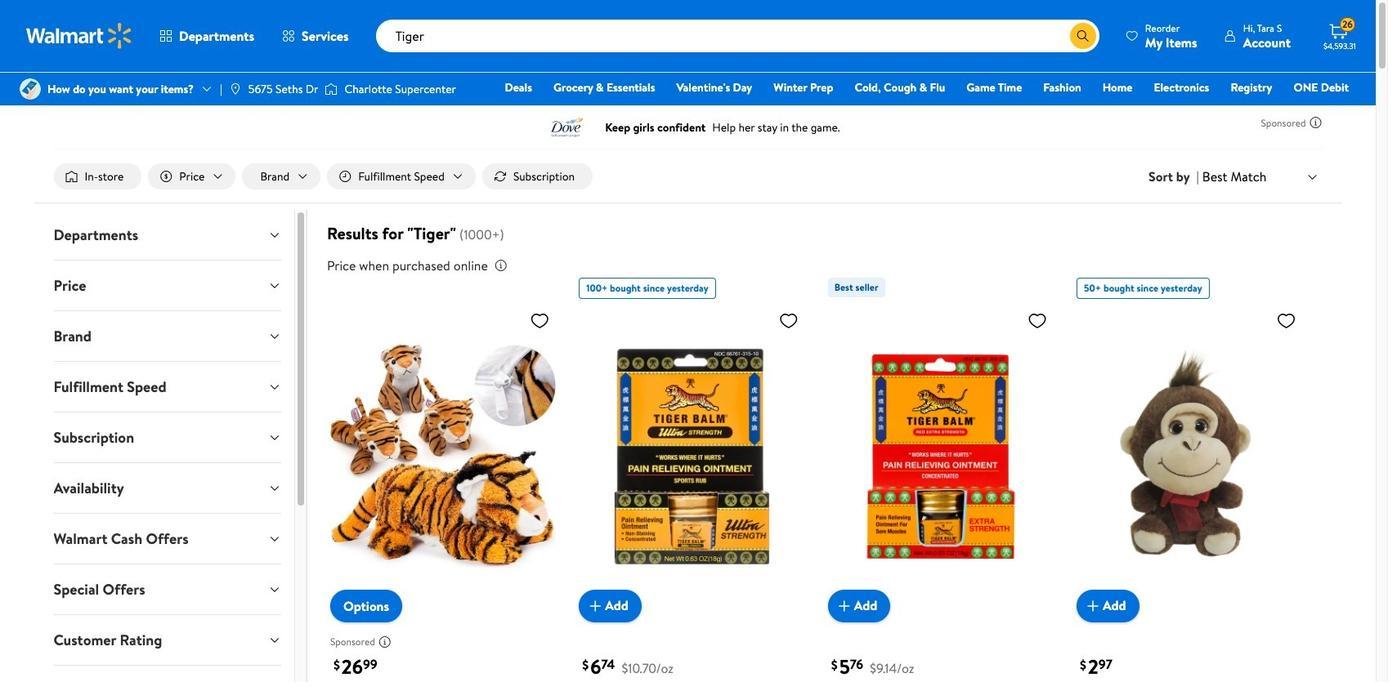 Task type: locate. For each thing, give the bounding box(es) containing it.
walmart image
[[26, 23, 133, 49]]

1 horizontal spatial add to cart image
[[835, 597, 855, 616]]

tiger balm ultra strength pain relieving ointment, 0.63 oz jar for backaches sore muscles bruises and sprains image
[[579, 304, 805, 610]]

search icon image
[[1077, 29, 1090, 43]]

add to favorites list, tiger balm ultra strength pain relieving ointment, 0.63 oz jar for backaches sore muscles bruises and sprains image
[[779, 311, 799, 331]]

ad disclaimer and feedback image
[[1310, 116, 1323, 129]]

 image
[[20, 79, 41, 100], [325, 81, 338, 97], [229, 83, 242, 96]]

7 tab from the top
[[40, 515, 294, 564]]

6 tab from the top
[[40, 464, 294, 514]]

add to cart image
[[586, 597, 606, 616], [835, 597, 855, 616]]

2 horizontal spatial  image
[[325, 81, 338, 97]]

tab
[[40, 210, 294, 260], [40, 261, 294, 311], [40, 312, 294, 362], [40, 362, 294, 412], [40, 413, 294, 463], [40, 464, 294, 514], [40, 515, 294, 564], [40, 565, 294, 615], [40, 616, 294, 666]]

2 tab from the top
[[40, 261, 294, 311]]

0 horizontal spatial add to cart image
[[586, 597, 606, 616]]

add to favorites list, tiger balm extra strength pain relieving ointment, 0.63 oz jar for arthritis joint pain backaches strains and sore muscles image
[[1028, 311, 1048, 331]]

9 tab from the top
[[40, 616, 294, 666]]

1 add to cart image from the left
[[586, 597, 606, 616]]

2 add to cart image from the left
[[835, 597, 855, 616]]

sort by best match image
[[1307, 171, 1320, 184]]

ad disclaimer and feedback image
[[379, 636, 392, 649]]

0 horizontal spatial  image
[[20, 79, 41, 100]]

5 tab from the top
[[40, 413, 294, 463]]



Task type: describe. For each thing, give the bounding box(es) containing it.
legal information image
[[495, 259, 508, 272]]

1 horizontal spatial  image
[[229, 83, 242, 96]]

3 tab from the top
[[40, 312, 294, 362]]

1 tab from the top
[[40, 210, 294, 260]]

valentine's day brown monkey plush toy, by way to celebrate image
[[1077, 304, 1303, 610]]

add to cart image for tiger balm extra strength pain relieving ointment, 0.63 oz jar for arthritis joint pain backaches strains and sore muscles image
[[835, 597, 855, 616]]

Walmart Site-Wide search field
[[376, 20, 1100, 52]]

tiger balm extra strength pain relieving ointment, 0.63 oz jar for arthritis joint pain backaches strains and sore muscles image
[[828, 304, 1054, 610]]

sort and filter section element
[[34, 151, 1343, 203]]

4 tab from the top
[[40, 362, 294, 412]]

8 tab from the top
[[40, 565, 294, 615]]

add to cart image
[[1084, 597, 1103, 616]]

clear search field text image
[[1051, 29, 1064, 42]]

add to favorites list, prextex plush tiger with zippered pouch for its 3 little plush baby tigers - plushlings collection soft stuffed animal playset image
[[530, 311, 550, 331]]

add to cart image for tiger balm ultra strength pain relieving ointment, 0.63 oz jar for backaches sore muscles bruises and sprains 'image'
[[586, 597, 606, 616]]

prextex plush tiger with zippered pouch for its 3 little plush baby tigers - plushlings collection soft stuffed animal playset image
[[330, 304, 556, 610]]

add to favorites list, valentine's day brown monkey plush toy, by way to celebrate image
[[1277, 311, 1297, 331]]

Search search field
[[376, 20, 1100, 52]]



Task type: vqa. For each thing, say whether or not it's contained in the screenshot.
add to cart image corresponding to Tiger Balm Extra Strength Pain Relieving Ointment, 0.63 oz Jar for Arthritis Joint Pain Backaches Strains and Sore Muscles 'image'
yes



